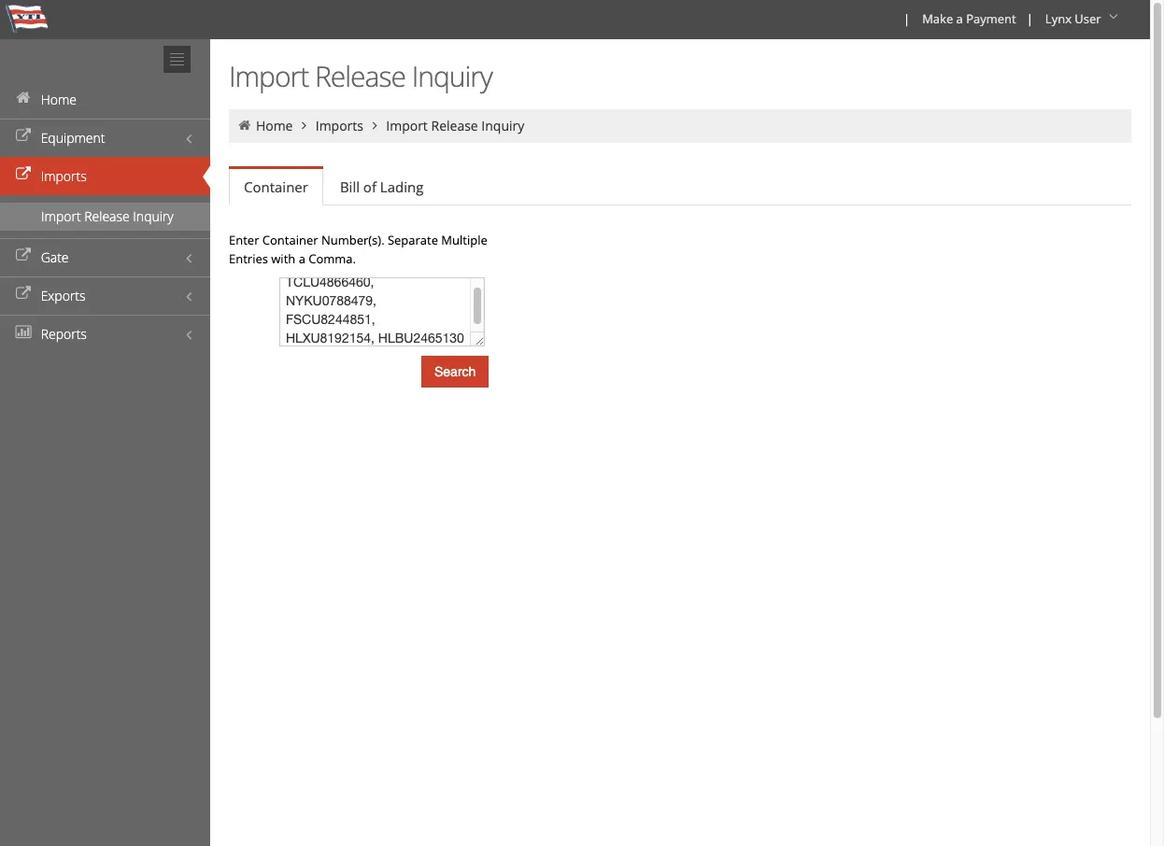 Task type: locate. For each thing, give the bounding box(es) containing it.
import
[[229, 57, 309, 95], [386, 117, 428, 135], [41, 207, 81, 225]]

container up enter
[[244, 178, 308, 196]]

2 vertical spatial release
[[84, 207, 130, 225]]

angle right image
[[296, 119, 312, 132], [367, 119, 383, 132]]

1 vertical spatial import
[[386, 117, 428, 135]]

external link image down home icon
[[14, 168, 33, 181]]

| left make
[[903, 10, 910, 27]]

0 horizontal spatial home
[[41, 91, 77, 108]]

2 external link image from the top
[[14, 288, 33, 301]]

import up lading
[[386, 117, 428, 135]]

import release inquiry
[[229, 57, 492, 95], [386, 117, 524, 135], [41, 207, 174, 225]]

0 vertical spatial external link image
[[14, 168, 33, 181]]

2 | from the left
[[1026, 10, 1033, 27]]

0 vertical spatial container
[[244, 178, 308, 196]]

0 horizontal spatial import
[[41, 207, 81, 225]]

1 vertical spatial external link image
[[14, 249, 33, 263]]

angle right image up of
[[367, 119, 383, 132]]

|
[[903, 10, 910, 27], [1026, 10, 1033, 27]]

1 vertical spatial release
[[431, 117, 478, 135]]

external link image
[[14, 130, 33, 143], [14, 288, 33, 301]]

angle right image right home image
[[296, 119, 312, 132]]

external link image inside exports link
[[14, 288, 33, 301]]

external link image inside imports link
[[14, 168, 33, 181]]

home link up equipment
[[0, 80, 210, 119]]

1 horizontal spatial |
[[1026, 10, 1033, 27]]

1 horizontal spatial imports
[[316, 117, 363, 135]]

container up 'with'
[[262, 232, 318, 249]]

import release inquiry link
[[386, 117, 524, 135], [0, 203, 210, 231]]

imports
[[316, 117, 363, 135], [41, 167, 87, 185]]

bill of lading
[[340, 178, 423, 196]]

1 horizontal spatial home
[[256, 117, 293, 135]]

imports link down equipment
[[0, 157, 210, 195]]

1 vertical spatial a
[[299, 250, 305, 267]]

external link image down home icon
[[14, 130, 33, 143]]

import release inquiry link up lading
[[386, 117, 524, 135]]

1 horizontal spatial angle right image
[[367, 119, 383, 132]]

1 vertical spatial home
[[256, 117, 293, 135]]

imports up the bill
[[316, 117, 363, 135]]

0 horizontal spatial angle right image
[[296, 119, 312, 132]]

1 vertical spatial external link image
[[14, 288, 33, 301]]

1 vertical spatial import release inquiry
[[386, 117, 524, 135]]

home image
[[236, 119, 253, 132]]

a right make
[[956, 10, 963, 27]]

2 vertical spatial import
[[41, 207, 81, 225]]

angle down image
[[1104, 10, 1123, 23]]

a
[[956, 10, 963, 27], [299, 250, 305, 267]]

make a payment
[[922, 10, 1016, 27]]

1 horizontal spatial imports link
[[316, 117, 363, 135]]

external link image
[[14, 168, 33, 181], [14, 249, 33, 263]]

0 vertical spatial import release inquiry link
[[386, 117, 524, 135]]

1 horizontal spatial import release inquiry link
[[386, 117, 524, 135]]

0 vertical spatial import release inquiry
[[229, 57, 492, 95]]

2 vertical spatial import release inquiry
[[41, 207, 174, 225]]

a right 'with'
[[299, 250, 305, 267]]

1 external link image from the top
[[14, 130, 33, 143]]

import release inquiry for the top import release inquiry link
[[386, 117, 524, 135]]

home
[[41, 91, 77, 108], [256, 117, 293, 135]]

exports
[[41, 287, 86, 305]]

imports link
[[316, 117, 363, 135], [0, 157, 210, 195]]

2 external link image from the top
[[14, 249, 33, 263]]

0 vertical spatial home
[[41, 91, 77, 108]]

None text field
[[279, 277, 485, 347]]

container inside "link"
[[244, 178, 308, 196]]

1 external link image from the top
[[14, 168, 33, 181]]

0 horizontal spatial a
[[299, 250, 305, 267]]

import release inquiry link up gate link
[[0, 203, 210, 231]]

external link image inside equipment "link"
[[14, 130, 33, 143]]

2 vertical spatial inquiry
[[133, 207, 174, 225]]

0 vertical spatial import
[[229, 57, 309, 95]]

home right home image
[[256, 117, 293, 135]]

1 horizontal spatial a
[[956, 10, 963, 27]]

home link
[[0, 80, 210, 119], [256, 117, 293, 135]]

0 horizontal spatial home link
[[0, 80, 210, 119]]

comma.
[[309, 250, 356, 267]]

import up home image
[[229, 57, 309, 95]]

release
[[315, 57, 405, 95], [431, 117, 478, 135], [84, 207, 130, 225]]

0 horizontal spatial |
[[903, 10, 910, 27]]

home link right home image
[[256, 117, 293, 135]]

search
[[434, 364, 476, 379]]

home right home icon
[[41, 91, 77, 108]]

1 vertical spatial container
[[262, 232, 318, 249]]

imports link up the bill
[[316, 117, 363, 135]]

0 horizontal spatial imports link
[[0, 157, 210, 195]]

external link image up "bar chart" "icon"
[[14, 288, 33, 301]]

1 angle right image from the left
[[296, 119, 312, 132]]

lynx user link
[[1037, 0, 1130, 39]]

0 horizontal spatial import release inquiry link
[[0, 203, 210, 231]]

external link image for equipment
[[14, 130, 33, 143]]

import release inquiry for bottommost import release inquiry link
[[41, 207, 174, 225]]

0 vertical spatial imports
[[316, 117, 363, 135]]

0 vertical spatial a
[[956, 10, 963, 27]]

make
[[922, 10, 953, 27]]

0 vertical spatial imports link
[[316, 117, 363, 135]]

a inside enter container number(s).  separate multiple entries with a comma.
[[299, 250, 305, 267]]

0 vertical spatial release
[[315, 57, 405, 95]]

1 horizontal spatial release
[[315, 57, 405, 95]]

import up gate
[[41, 207, 81, 225]]

| left lynx
[[1026, 10, 1033, 27]]

2 horizontal spatial release
[[431, 117, 478, 135]]

inquiry
[[412, 57, 492, 95], [481, 117, 524, 135], [133, 207, 174, 225]]

1 vertical spatial imports
[[41, 167, 87, 185]]

container
[[244, 178, 308, 196], [262, 232, 318, 249]]

2 horizontal spatial import
[[386, 117, 428, 135]]

1 horizontal spatial import
[[229, 57, 309, 95]]

external link image for gate
[[14, 249, 33, 263]]

0 vertical spatial external link image
[[14, 130, 33, 143]]

external link image inside gate link
[[14, 249, 33, 263]]

external link image left gate
[[14, 249, 33, 263]]

imports down equipment
[[41, 167, 87, 185]]



Task type: describe. For each thing, give the bounding box(es) containing it.
container inside enter container number(s).  separate multiple entries with a comma.
[[262, 232, 318, 249]]

external link image for imports
[[14, 168, 33, 181]]

container link
[[229, 169, 323, 206]]

entries
[[229, 250, 268, 267]]

enter
[[229, 232, 259, 249]]

1 vertical spatial imports link
[[0, 157, 210, 195]]

lynx
[[1045, 10, 1072, 27]]

multiple
[[441, 232, 487, 249]]

0 vertical spatial inquiry
[[412, 57, 492, 95]]

1 | from the left
[[903, 10, 910, 27]]

1 vertical spatial inquiry
[[481, 117, 524, 135]]

2 angle right image from the left
[[367, 119, 383, 132]]

make a payment link
[[914, 0, 1023, 39]]

1 horizontal spatial home link
[[256, 117, 293, 135]]

equipment
[[41, 129, 105, 147]]

reports
[[41, 325, 87, 343]]

separate
[[388, 232, 438, 249]]

bill
[[340, 178, 360, 196]]

exports link
[[0, 277, 210, 315]]

equipment link
[[0, 119, 210, 157]]

payment
[[966, 10, 1016, 27]]

with
[[271, 250, 295, 267]]

of
[[363, 178, 376, 196]]

user
[[1075, 10, 1101, 27]]

lynx user
[[1045, 10, 1101, 27]]

enter container number(s).  separate multiple entries with a comma.
[[229, 232, 487, 267]]

number(s).
[[321, 232, 384, 249]]

bar chart image
[[14, 326, 33, 339]]

1 vertical spatial import release inquiry link
[[0, 203, 210, 231]]

lading
[[380, 178, 423, 196]]

external link image for exports
[[14, 288, 33, 301]]

0 horizontal spatial release
[[84, 207, 130, 225]]

home image
[[14, 92, 33, 105]]

search button
[[421, 356, 489, 388]]

bill of lading link
[[325, 168, 438, 206]]

gate link
[[0, 238, 210, 277]]

0 horizontal spatial imports
[[41, 167, 87, 185]]

gate
[[41, 249, 69, 266]]

reports link
[[0, 315, 210, 353]]



Task type: vqa. For each thing, say whether or not it's contained in the screenshot.
the 4.0.0
no



